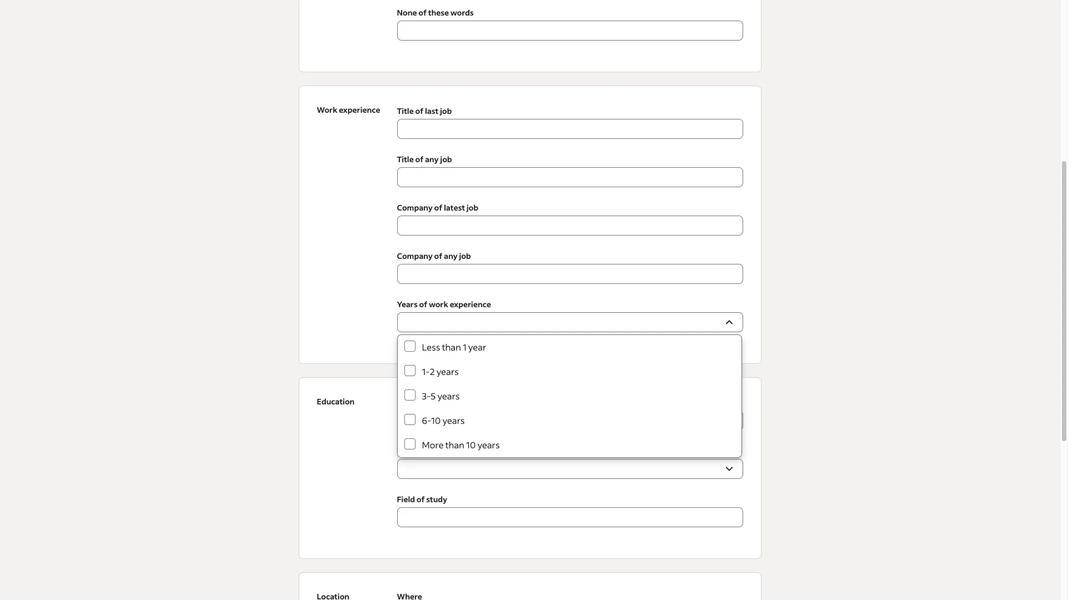 Task type: vqa. For each thing, say whether or not it's contained in the screenshot.
6-
yes



Task type: locate. For each thing, give the bounding box(es) containing it.
last
[[425, 106, 438, 116]]

than for less
[[442, 342, 461, 353]]

years
[[397, 299, 418, 310]]

of right none in the top of the page
[[418, 7, 427, 18]]

experience right work on the top of page
[[339, 105, 380, 115]]

0 vertical spatial company
[[397, 202, 433, 213]]

of up "work"
[[434, 251, 442, 261]]

title left last
[[397, 106, 414, 116]]

6-
[[422, 415, 431, 427]]

job down latest
[[459, 251, 471, 261]]

1 vertical spatial than
[[445, 439, 464, 451]]

0 horizontal spatial 10
[[431, 415, 441, 427]]

1-2 years
[[422, 366, 459, 378]]

0 vertical spatial title
[[397, 106, 414, 116]]

job up latest
[[440, 154, 452, 165]]

year
[[468, 342, 486, 353]]

field of study
[[397, 495, 447, 505]]

1 company from the top
[[397, 202, 433, 213]]

10 down the name
[[431, 415, 441, 427]]

Title of last job field
[[397, 119, 743, 139]]

than
[[442, 342, 461, 353], [445, 439, 464, 451]]

none
[[397, 7, 417, 18]]

education
[[317, 397, 355, 407]]

0 vertical spatial any
[[425, 154, 439, 165]]

years of work experience list box
[[397, 335, 741, 458]]

experience
[[339, 105, 380, 115], [450, 299, 491, 310]]

title down title of last job
[[397, 154, 414, 165]]

company up years
[[397, 251, 433, 261]]

words
[[450, 7, 474, 18]]

6-10 years
[[422, 415, 465, 427]]

School name field
[[397, 411, 743, 431]]

less
[[422, 342, 440, 353]]

1
[[463, 342, 467, 353]]

of inside education group
[[417, 495, 425, 505]]

10 right more
[[466, 439, 476, 451]]

1 horizontal spatial any
[[444, 251, 458, 261]]

than inside less than 1 year option
[[442, 342, 461, 353]]

1 vertical spatial 10
[[466, 439, 476, 451]]

field
[[397, 495, 415, 505]]

work experience
[[317, 105, 380, 115]]

more
[[422, 439, 444, 451]]

job for title of any job
[[440, 154, 452, 165]]

10 inside option
[[466, 439, 476, 451]]

1-
[[422, 366, 430, 378]]

0 vertical spatial 10
[[431, 415, 441, 427]]

1-2 years option
[[397, 360, 741, 384]]

of
[[418, 7, 427, 18], [415, 106, 423, 116], [415, 154, 423, 165], [434, 202, 442, 213], [434, 251, 442, 261], [419, 299, 427, 310], [417, 495, 425, 505]]

experience right "work"
[[450, 299, 491, 310]]

job
[[440, 106, 452, 116], [440, 154, 452, 165], [467, 202, 478, 213], [459, 251, 471, 261]]

2 title from the top
[[397, 154, 414, 165]]

name
[[424, 398, 445, 408]]

1 horizontal spatial experience
[[450, 299, 491, 310]]

1 vertical spatial experience
[[450, 299, 491, 310]]

of down title of last job
[[415, 154, 423, 165]]

0 vertical spatial than
[[442, 342, 461, 353]]

work
[[317, 105, 337, 115]]

of right field
[[417, 495, 425, 505]]

0 vertical spatial experience
[[339, 105, 380, 115]]

job right latest
[[467, 202, 478, 213]]

any down latest
[[444, 251, 458, 261]]

of for title of last job
[[415, 106, 423, 116]]

title of any job
[[397, 154, 452, 165]]

1 horizontal spatial 10
[[466, 439, 476, 451]]

company left latest
[[397, 202, 433, 213]]

of left last
[[415, 106, 423, 116]]

0 horizontal spatial any
[[425, 154, 439, 165]]

1 vertical spatial company
[[397, 251, 433, 261]]

than right more
[[445, 439, 464, 451]]

1 vertical spatial title
[[397, 154, 414, 165]]

Title of any job field
[[397, 167, 743, 187]]

company of any job
[[397, 251, 471, 261]]

of for company of any job
[[434, 251, 442, 261]]

title for title of last job
[[397, 106, 414, 116]]

1 vertical spatial any
[[444, 251, 458, 261]]

any
[[425, 154, 439, 165], [444, 251, 458, 261]]

Field of study field
[[397, 508, 743, 528]]

of for years of work experience
[[419, 299, 427, 310]]

2 company from the top
[[397, 251, 433, 261]]

None of these words field
[[397, 21, 743, 41]]

none field inside location group
[[397, 591, 743, 601]]

than inside more than 10 years option
[[445, 439, 464, 451]]

years for 1-2 years
[[437, 366, 459, 378]]

school
[[397, 398, 422, 408]]

None field
[[397, 591, 743, 601]]

title
[[397, 106, 414, 116], [397, 154, 414, 165]]

of left latest
[[434, 202, 442, 213]]

of left "work"
[[419, 299, 427, 310]]

job right last
[[440, 106, 452, 116]]

years inside option
[[437, 366, 459, 378]]

years
[[437, 366, 459, 378], [437, 391, 460, 402], [443, 415, 465, 427], [477, 439, 500, 451]]

company
[[397, 202, 433, 213], [397, 251, 433, 261]]

10 inside option
[[431, 415, 441, 427]]

10
[[431, 415, 441, 427], [466, 439, 476, 451]]

any down last
[[425, 154, 439, 165]]

than left 1
[[442, 342, 461, 353]]

job for title of last job
[[440, 106, 452, 116]]

1 title from the top
[[397, 106, 414, 116]]



Task type: describe. For each thing, give the bounding box(es) containing it.
more than 10 years option
[[397, 433, 741, 458]]

none of these words
[[397, 7, 474, 18]]

school name
[[397, 398, 445, 408]]

0 horizontal spatial experience
[[339, 105, 380, 115]]

of for none of these words
[[418, 7, 427, 18]]

3-5 years option
[[397, 384, 741, 409]]

education group
[[298, 378, 761, 560]]

any for title
[[425, 154, 439, 165]]

more than 10 years
[[422, 439, 500, 451]]

3-
[[422, 391, 431, 402]]

study
[[426, 495, 447, 505]]

degree
[[397, 446, 424, 457]]

Company of any job field
[[397, 264, 743, 284]]

job for company of any job
[[459, 251, 471, 261]]

company of latest job
[[397, 202, 478, 213]]

years for 3-5 years
[[437, 391, 460, 402]]

company for company of any job
[[397, 251, 433, 261]]

2
[[430, 366, 435, 378]]

Company of latest job field
[[397, 216, 743, 236]]

of for company of latest job
[[434, 202, 442, 213]]

work
[[429, 299, 448, 310]]

latest
[[444, 202, 465, 213]]

of for title of any job
[[415, 154, 423, 165]]

these
[[428, 7, 449, 18]]

less than 1 year
[[422, 342, 486, 353]]

years of work experience
[[397, 299, 491, 310]]

company for company of latest job
[[397, 202, 433, 213]]

years for 6-10 years
[[443, 415, 465, 427]]

6-10 years option
[[397, 409, 741, 433]]

location group
[[298, 573, 761, 601]]

any for company
[[444, 251, 458, 261]]

title for title of any job
[[397, 154, 414, 165]]

than for more
[[445, 439, 464, 451]]

3-5 years
[[422, 391, 460, 402]]

of for field of study
[[417, 495, 425, 505]]

work experience group
[[298, 86, 761, 364]]

5
[[431, 391, 436, 402]]

years inside option
[[477, 439, 500, 451]]

title of last job
[[397, 106, 452, 116]]

less than 1 year option
[[397, 335, 741, 360]]

job for company of latest job
[[467, 202, 478, 213]]



